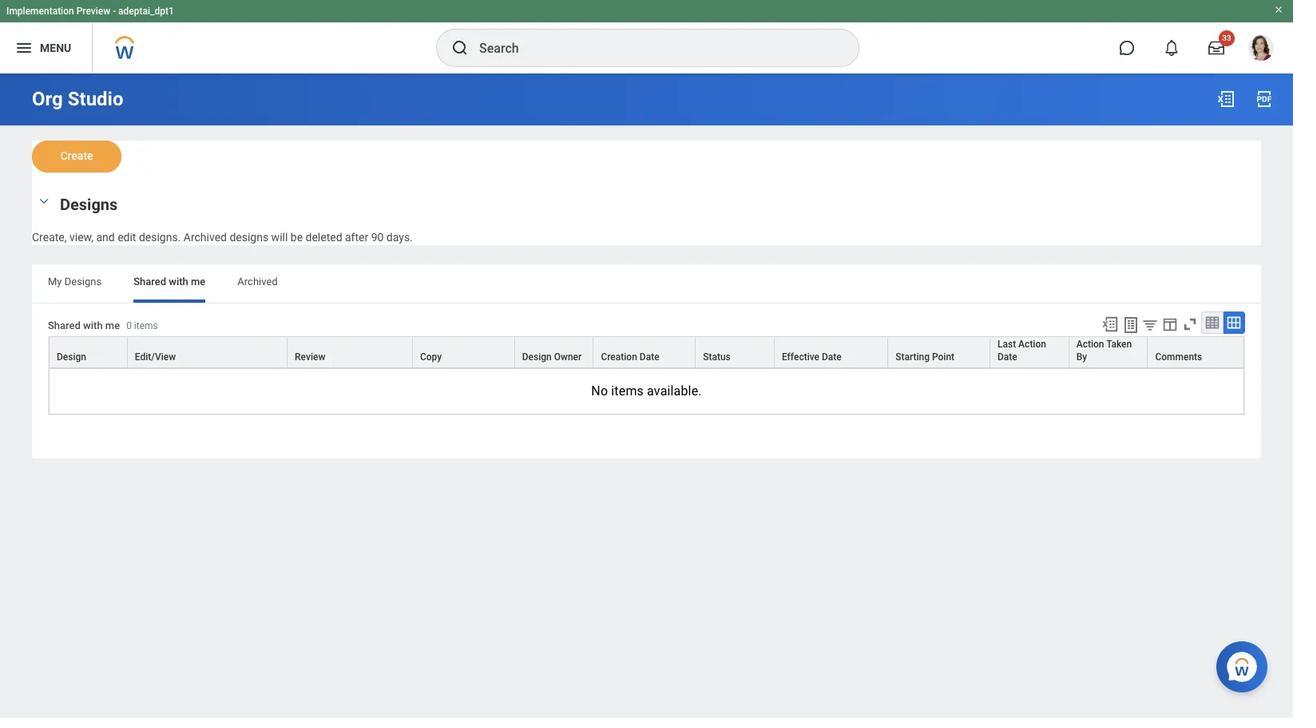Task type: describe. For each thing, give the bounding box(es) containing it.
starting point
[[896, 351, 955, 363]]

no
[[591, 383, 608, 398]]

effective date button
[[775, 337, 888, 367]]

adeptai_dpt1
[[118, 6, 174, 17]]

33
[[1222, 34, 1232, 42]]

archived inside designs group
[[184, 231, 227, 244]]

comments button
[[1148, 337, 1244, 367]]

available.
[[647, 383, 702, 398]]

action taken by button
[[1069, 337, 1147, 367]]

point
[[932, 351, 955, 363]]

Search Workday  search field
[[479, 30, 826, 66]]

effective date
[[782, 351, 842, 363]]

starting point button
[[888, 337, 990, 367]]

chevron down image
[[34, 196, 54, 207]]

status
[[703, 351, 731, 363]]

creation date
[[601, 351, 659, 363]]

copy
[[420, 351, 442, 363]]

design owner
[[522, 351, 582, 363]]

studio
[[68, 88, 123, 110]]

search image
[[451, 38, 470, 58]]

menu banner
[[0, 0, 1293, 73]]

creation
[[601, 351, 637, 363]]

0
[[126, 320, 132, 332]]

taken
[[1106, 339, 1132, 350]]

org
[[32, 88, 63, 110]]

org studio main content
[[0, 73, 1293, 473]]

with for shared with me
[[169, 275, 188, 287]]

review
[[295, 351, 325, 363]]

create button
[[32, 141, 121, 173]]

will
[[271, 231, 288, 244]]

inbox large image
[[1209, 40, 1225, 56]]

preview
[[76, 6, 110, 17]]

edit/view
[[135, 351, 176, 363]]

fullscreen image
[[1181, 315, 1199, 333]]

designs group
[[32, 192, 1261, 245]]

tab list inside the org studio main content
[[32, 264, 1261, 303]]

1 horizontal spatial archived
[[238, 275, 278, 287]]

view printable version (pdf) image
[[1255, 89, 1274, 109]]

me for shared with me 0 items
[[105, 320, 120, 332]]

action inside last action date
[[1019, 339, 1046, 350]]

be
[[291, 231, 303, 244]]

row inside the org studio main content
[[49, 336, 1245, 368]]

me for shared with me
[[191, 275, 206, 287]]

export to worksheets image
[[1122, 315, 1141, 334]]

table image
[[1205, 315, 1221, 331]]

90
[[371, 231, 384, 244]]

deleted
[[306, 231, 342, 244]]

1 vertical spatial items
[[611, 383, 644, 398]]

create
[[60, 149, 93, 162]]

effective
[[782, 351, 820, 363]]

date for effective date
[[822, 351, 842, 363]]

last action date
[[998, 339, 1046, 363]]

menu
[[40, 41, 71, 54]]

shared with me
[[134, 275, 206, 287]]



Task type: locate. For each thing, give the bounding box(es) containing it.
0 horizontal spatial items
[[134, 320, 158, 332]]

design for design
[[57, 351, 86, 363]]

design
[[57, 351, 86, 363], [522, 351, 552, 363]]

with
[[169, 275, 188, 287], [83, 320, 103, 332]]

0 vertical spatial archived
[[184, 231, 227, 244]]

archived down the designs
[[238, 275, 278, 287]]

review button
[[288, 337, 412, 367]]

row
[[49, 336, 1245, 368]]

row containing last action date
[[49, 336, 1245, 368]]

shared
[[134, 275, 166, 287], [48, 320, 81, 332]]

designs inside group
[[60, 195, 118, 214]]

0 horizontal spatial date
[[640, 351, 659, 363]]

designs right my
[[64, 275, 102, 287]]

owner
[[554, 351, 582, 363]]

shared with me 0 items
[[48, 320, 158, 332]]

last
[[998, 339, 1016, 350]]

0 vertical spatial me
[[191, 275, 206, 287]]

export to excel image
[[1217, 89, 1236, 109]]

items right no
[[611, 383, 644, 398]]

1 action from the left
[[1019, 339, 1046, 350]]

implementation preview -   adeptai_dpt1
[[6, 6, 174, 17]]

date
[[640, 351, 659, 363], [822, 351, 842, 363], [998, 351, 1017, 363]]

1 horizontal spatial me
[[191, 275, 206, 287]]

2 design from the left
[[522, 351, 552, 363]]

design left 'owner'
[[522, 351, 552, 363]]

0 horizontal spatial design
[[57, 351, 86, 363]]

org studio
[[32, 88, 123, 110]]

1 horizontal spatial design
[[522, 351, 552, 363]]

designs up view,
[[60, 195, 118, 214]]

1 horizontal spatial date
[[822, 351, 842, 363]]

with up design popup button
[[83, 320, 103, 332]]

designs.
[[139, 231, 181, 244]]

date down last at right top
[[998, 351, 1017, 363]]

date for creation date
[[640, 351, 659, 363]]

designs
[[60, 195, 118, 214], [64, 275, 102, 287]]

date inside last action date
[[998, 351, 1017, 363]]

-
[[113, 6, 116, 17]]

profile logan mcneil image
[[1249, 35, 1274, 64]]

starting
[[896, 351, 930, 363]]

shared down designs.
[[134, 275, 166, 287]]

with for shared with me 0 items
[[83, 320, 103, 332]]

0 vertical spatial shared
[[134, 275, 166, 287]]

0 vertical spatial with
[[169, 275, 188, 287]]

items right 0
[[134, 320, 158, 332]]

status button
[[696, 337, 774, 367]]

toolbar
[[1094, 311, 1245, 336]]

0 horizontal spatial action
[[1019, 339, 1046, 350]]

comments
[[1155, 351, 1202, 363]]

click to view/edit grid preferences image
[[1161, 315, 1179, 333]]

last action date button
[[990, 337, 1069, 367]]

shared for shared with me
[[134, 275, 166, 287]]

creation date button
[[594, 337, 695, 367]]

3 date from the left
[[998, 351, 1017, 363]]

1 horizontal spatial items
[[611, 383, 644, 398]]

notifications large image
[[1164, 40, 1180, 56]]

export to excel image
[[1102, 315, 1119, 333]]

0 vertical spatial items
[[134, 320, 158, 332]]

create, view, and edit designs. archived designs will be deleted after 90 days.
[[32, 231, 413, 244]]

copy button
[[413, 337, 514, 367]]

me left 0
[[105, 320, 120, 332]]

action right last at right top
[[1019, 339, 1046, 350]]

2 horizontal spatial date
[[998, 351, 1017, 363]]

0 horizontal spatial me
[[105, 320, 120, 332]]

select to filter grid data image
[[1141, 316, 1159, 333]]

1 horizontal spatial action
[[1077, 339, 1104, 350]]

by
[[1077, 351, 1087, 363]]

1 horizontal spatial with
[[169, 275, 188, 287]]

design owner button
[[515, 337, 593, 367]]

design for design owner
[[522, 351, 552, 363]]

days.
[[386, 231, 413, 244]]

tab list
[[32, 264, 1261, 303]]

create,
[[32, 231, 67, 244]]

1 vertical spatial archived
[[238, 275, 278, 287]]

action
[[1019, 339, 1046, 350], [1077, 339, 1104, 350]]

my
[[48, 275, 62, 287]]

action taken by
[[1077, 339, 1132, 363]]

and
[[96, 231, 115, 244]]

1 vertical spatial me
[[105, 320, 120, 332]]

designs button
[[60, 195, 118, 214]]

shared for shared with me 0 items
[[48, 320, 81, 332]]

close environment banner image
[[1274, 5, 1284, 14]]

shared up design popup button
[[48, 320, 81, 332]]

1 vertical spatial designs
[[64, 275, 102, 287]]

items
[[134, 320, 158, 332], [611, 383, 644, 398]]

0 horizontal spatial archived
[[184, 231, 227, 244]]

designs
[[230, 231, 269, 244]]

1 design from the left
[[57, 351, 86, 363]]

no items available.
[[591, 383, 702, 398]]

2 date from the left
[[822, 351, 842, 363]]

items inside shared with me 0 items
[[134, 320, 158, 332]]

action inside action taken by
[[1077, 339, 1104, 350]]

me
[[191, 275, 206, 287], [105, 320, 120, 332]]

me down "create, view, and edit designs. archived designs will be deleted after 90 days."
[[191, 275, 206, 287]]

edit/view button
[[128, 337, 287, 367]]

1 horizontal spatial shared
[[134, 275, 166, 287]]

archived left the designs
[[184, 231, 227, 244]]

with down designs.
[[169, 275, 188, 287]]

design down shared with me 0 items
[[57, 351, 86, 363]]

action up by
[[1077, 339, 1104, 350]]

menu button
[[0, 22, 92, 73]]

archived
[[184, 231, 227, 244], [238, 275, 278, 287]]

0 horizontal spatial shared
[[48, 320, 81, 332]]

tab list containing my designs
[[32, 264, 1261, 303]]

1 date from the left
[[640, 351, 659, 363]]

implementation
[[6, 6, 74, 17]]

view,
[[69, 231, 93, 244]]

expand table image
[[1226, 315, 1242, 331]]

after
[[345, 231, 368, 244]]

toolbar inside the org studio main content
[[1094, 311, 1245, 336]]

my designs
[[48, 275, 102, 287]]

2 action from the left
[[1077, 339, 1104, 350]]

date right effective on the right of page
[[822, 351, 842, 363]]

0 horizontal spatial with
[[83, 320, 103, 332]]

edit
[[118, 231, 136, 244]]

1 vertical spatial with
[[83, 320, 103, 332]]

design button
[[50, 337, 127, 367]]

33 button
[[1199, 30, 1235, 66]]

justify image
[[14, 38, 34, 58]]

0 vertical spatial designs
[[60, 195, 118, 214]]

date right "creation"
[[640, 351, 659, 363]]

1 vertical spatial shared
[[48, 320, 81, 332]]



Task type: vqa. For each thing, say whether or not it's contained in the screenshot.
the Date
yes



